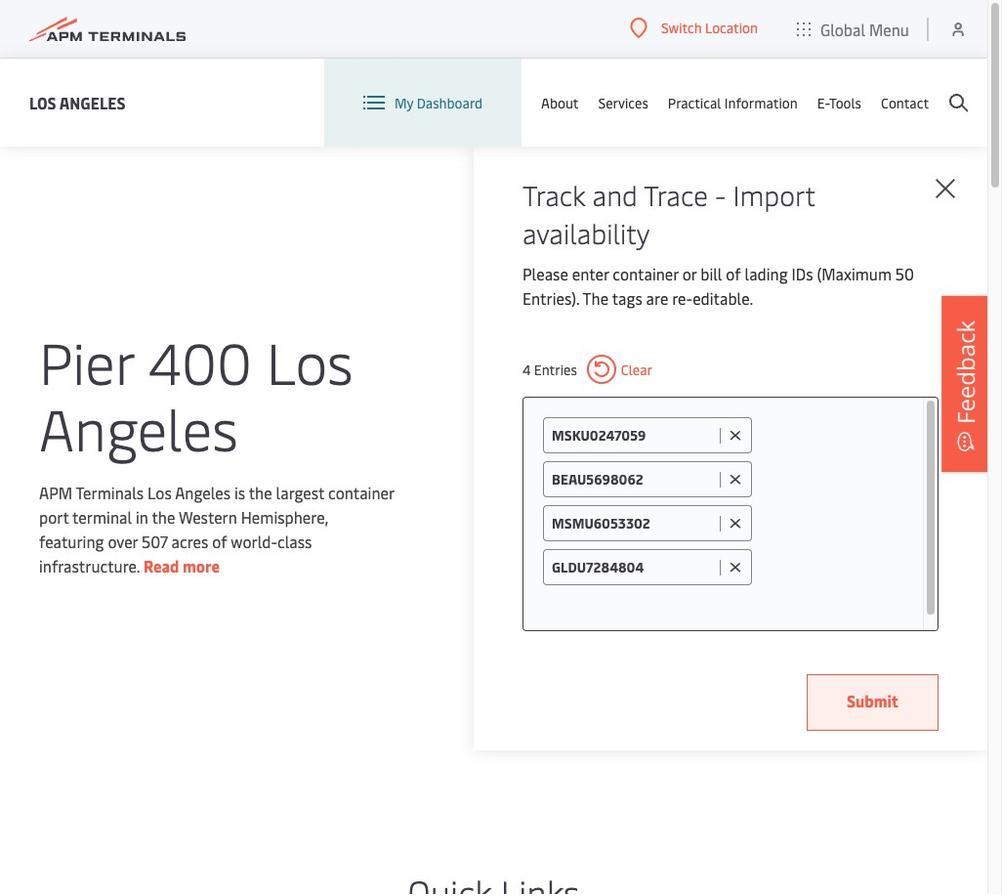 Task type: vqa. For each thing, say whether or not it's contained in the screenshot.
Container inside the APM Terminals Los Angeles is the largest container port terminal in the Western Hemisphere, featuring over 507 acres of world-class infrastructure.
yes



Task type: describe. For each thing, give the bounding box(es) containing it.
feedback button
[[942, 296, 991, 472]]

clear
[[621, 360, 653, 379]]

global menu
[[821, 18, 910, 40]]

entries).
[[523, 287, 580, 309]]

507
[[142, 531, 168, 552]]

clear button
[[587, 355, 653, 384]]

more
[[183, 555, 220, 577]]

track and trace - import availability
[[523, 176, 816, 251]]

bill
[[701, 263, 723, 284]]

los angeles link
[[29, 90, 126, 115]]

location
[[706, 19, 758, 37]]

submit button
[[807, 674, 939, 731]]

los for apm terminals los angeles is the largest container port terminal in the western hemisphere, featuring over 507 acres of world-class infrastructure.
[[148, 482, 172, 503]]

4 entries
[[523, 360, 577, 379]]

western
[[179, 506, 237, 528]]

information
[[725, 93, 798, 112]]

2 entered id text field from the top
[[552, 558, 715, 577]]

services button
[[599, 59, 649, 147]]

ids
[[792, 263, 814, 284]]

port
[[39, 506, 69, 528]]

hemisphere,
[[241, 506, 328, 528]]

switch location button
[[630, 17, 758, 39]]

los angeles
[[29, 91, 126, 113]]

terminals
[[76, 482, 144, 503]]

featuring
[[39, 531, 104, 552]]

practical
[[668, 93, 722, 112]]

are
[[647, 287, 669, 309]]

e-tools button
[[818, 59, 862, 147]]

apm terminals los angeles is the largest container port terminal in the western hemisphere, featuring over 507 acres of world-class infrastructure.
[[39, 482, 394, 577]]

my
[[395, 93, 414, 112]]

400
[[148, 323, 252, 400]]

contact
[[882, 93, 929, 112]]

the
[[583, 287, 609, 309]]

global menu button
[[778, 0, 929, 58]]

services
[[599, 93, 649, 112]]

read more link
[[144, 555, 220, 577]]

re-
[[673, 287, 693, 309]]

read more
[[144, 555, 220, 577]]

of inside please enter container or bill of lading ids (maximum 50 entries). the tags are re-editable.
[[726, 263, 741, 284]]

pier 400 los angeles
[[39, 323, 353, 466]]

dashboard
[[417, 93, 483, 112]]

contact button
[[882, 59, 929, 147]]

1 entered id text field from the top
[[552, 426, 715, 445]]

0 horizontal spatial los
[[29, 91, 56, 113]]

Type or paste your IDs here text field
[[543, 593, 904, 628]]



Task type: locate. For each thing, give the bounding box(es) containing it.
Entered ID text field
[[552, 470, 715, 489], [552, 514, 715, 533]]

apm
[[39, 482, 72, 503]]

0 vertical spatial container
[[613, 263, 679, 284]]

entries
[[534, 360, 577, 379]]

availability
[[523, 214, 650, 251]]

1 horizontal spatial of
[[726, 263, 741, 284]]

0 vertical spatial the
[[249, 482, 272, 503]]

Entered ID text field
[[552, 426, 715, 445], [552, 558, 715, 577]]

0 vertical spatial entered id text field
[[552, 470, 715, 489]]

please
[[523, 263, 569, 284]]

my dashboard
[[395, 93, 483, 112]]

la secondary image
[[37, 521, 379, 814]]

1 vertical spatial of
[[212, 531, 227, 552]]

los for pier 400 los angeles
[[267, 323, 353, 400]]

track
[[523, 176, 586, 213]]

lading
[[745, 263, 788, 284]]

tags
[[613, 287, 643, 309]]

2 vertical spatial los
[[148, 482, 172, 503]]

1 vertical spatial los
[[267, 323, 353, 400]]

infrastructure.
[[39, 555, 140, 577]]

container inside apm terminals los angeles is the largest container port terminal in the western hemisphere, featuring over 507 acres of world-class infrastructure.
[[328, 482, 394, 503]]

angeles inside apm terminals los angeles is the largest container port terminal in the western hemisphere, featuring over 507 acres of world-class infrastructure.
[[175, 482, 231, 503]]

terminal
[[72, 506, 132, 528]]

trace
[[644, 176, 708, 213]]

0 horizontal spatial of
[[212, 531, 227, 552]]

my dashboard button
[[363, 59, 483, 147]]

editable.
[[693, 287, 754, 309]]

angeles inside pier 400 los angeles
[[39, 389, 238, 466]]

0 vertical spatial los
[[29, 91, 56, 113]]

in
[[136, 506, 148, 528]]

menu
[[870, 18, 910, 40]]

2 horizontal spatial los
[[267, 323, 353, 400]]

practical information button
[[668, 59, 798, 147]]

0 vertical spatial angeles
[[59, 91, 126, 113]]

switch
[[662, 19, 702, 37]]

enter
[[572, 263, 609, 284]]

angeles for 400
[[39, 389, 238, 466]]

of inside apm terminals los angeles is the largest container port terminal in the western hemisphere, featuring over 507 acres of world-class infrastructure.
[[212, 531, 227, 552]]

of down western on the bottom left of page
[[212, 531, 227, 552]]

largest
[[276, 482, 325, 503]]

of
[[726, 263, 741, 284], [212, 531, 227, 552]]

1 vertical spatial angeles
[[39, 389, 238, 466]]

pier
[[39, 323, 134, 400]]

-
[[715, 176, 727, 213]]

1 vertical spatial entered id text field
[[552, 558, 715, 577]]

(maximum
[[818, 263, 892, 284]]

the right in
[[152, 506, 175, 528]]

e-
[[818, 93, 830, 112]]

submit
[[847, 690, 899, 712]]

please enter container or bill of lading ids (maximum 50 entries). the tags are re-editable.
[[523, 263, 915, 309]]

about
[[542, 93, 579, 112]]

class
[[278, 531, 312, 552]]

2 vertical spatial angeles
[[175, 482, 231, 503]]

e-tools
[[818, 93, 862, 112]]

los inside apm terminals los angeles is the largest container port terminal in the western hemisphere, featuring over 507 acres of world-class infrastructure.
[[148, 482, 172, 503]]

read
[[144, 555, 179, 577]]

1 horizontal spatial los
[[148, 482, 172, 503]]

container right largest
[[328, 482, 394, 503]]

los
[[29, 91, 56, 113], [267, 323, 353, 400], [148, 482, 172, 503]]

los inside pier 400 los angeles
[[267, 323, 353, 400]]

practical information
[[668, 93, 798, 112]]

world-
[[231, 531, 278, 552]]

4
[[523, 360, 531, 379]]

container
[[613, 263, 679, 284], [328, 482, 394, 503]]

1 vertical spatial container
[[328, 482, 394, 503]]

acres
[[172, 531, 208, 552]]

or
[[683, 263, 697, 284]]

tools
[[830, 93, 862, 112]]

0 vertical spatial of
[[726, 263, 741, 284]]

container up 'are'
[[613, 263, 679, 284]]

0 horizontal spatial container
[[328, 482, 394, 503]]

feedback
[[950, 320, 982, 424]]

1 horizontal spatial container
[[613, 263, 679, 284]]

0 vertical spatial entered id text field
[[552, 426, 715, 445]]

angeles for terminals
[[175, 482, 231, 503]]

switch location
[[662, 19, 758, 37]]

about button
[[542, 59, 579, 147]]

50
[[896, 263, 915, 284]]

is
[[235, 482, 245, 503]]

container inside please enter container or bill of lading ids (maximum 50 entries). the tags are re-editable.
[[613, 263, 679, 284]]

2 entered id text field from the top
[[552, 514, 715, 533]]

of right "bill"
[[726, 263, 741, 284]]

over
[[108, 531, 138, 552]]

angeles
[[59, 91, 126, 113], [39, 389, 238, 466], [175, 482, 231, 503]]

1 horizontal spatial the
[[249, 482, 272, 503]]

0 horizontal spatial the
[[152, 506, 175, 528]]

1 vertical spatial the
[[152, 506, 175, 528]]

global
[[821, 18, 866, 40]]

the
[[249, 482, 272, 503], [152, 506, 175, 528]]

import
[[734, 176, 816, 213]]

and
[[593, 176, 638, 213]]

1 vertical spatial entered id text field
[[552, 514, 715, 533]]

the right "is"
[[249, 482, 272, 503]]

1 entered id text field from the top
[[552, 470, 715, 489]]



